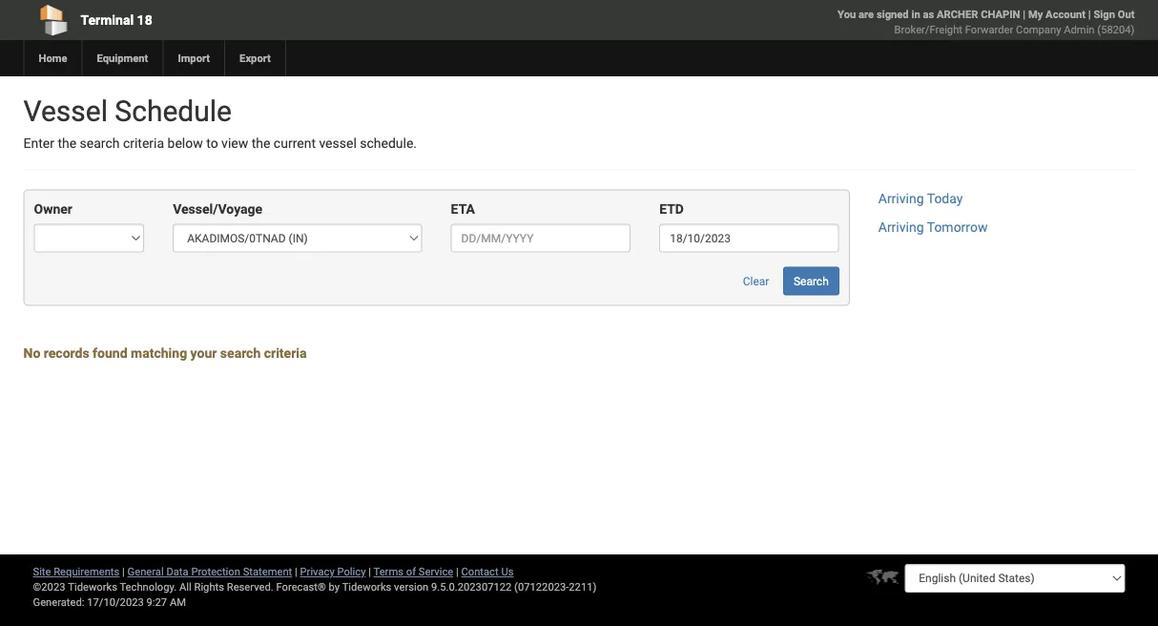 Task type: describe. For each thing, give the bounding box(es) containing it.
us
[[502, 566, 514, 578]]

18
[[137, 12, 152, 28]]

vessel
[[23, 94, 108, 128]]

are
[[859, 8, 874, 21]]

rights
[[194, 581, 224, 593]]

equipment
[[97, 52, 148, 64]]

9.5.0.202307122
[[431, 581, 512, 593]]

1 the from the left
[[58, 136, 76, 151]]

sign out link
[[1094, 8, 1135, 21]]

| left my
[[1024, 8, 1026, 21]]

no
[[23, 345, 40, 361]]

(58204)
[[1098, 23, 1135, 36]]

equipment link
[[82, 40, 163, 76]]

your
[[191, 345, 217, 361]]

import link
[[163, 40, 224, 76]]

found
[[93, 345, 128, 361]]

general
[[128, 566, 164, 578]]

all
[[179, 581, 192, 593]]

17/10/2023
[[87, 596, 144, 609]]

arriving today
[[879, 191, 964, 207]]

you are signed in as archer chapin | my account | sign out broker/freight forwarder company admin (58204)
[[838, 8, 1135, 36]]

forwarder
[[966, 23, 1014, 36]]

version
[[394, 581, 429, 593]]

search inside the vessel schedule enter the search criteria below to view the current vessel schedule.
[[80, 136, 120, 151]]

broker/freight
[[895, 23, 963, 36]]

site
[[33, 566, 51, 578]]

ETA text field
[[451, 224, 631, 252]]

data
[[166, 566, 189, 578]]

ETD text field
[[660, 224, 840, 252]]

admin
[[1065, 23, 1095, 36]]

| up 9.5.0.202307122
[[456, 566, 459, 578]]

1 vertical spatial search
[[220, 345, 261, 361]]

contact us link
[[462, 566, 514, 578]]

as
[[924, 8, 935, 21]]

no records found matching your search criteria
[[23, 345, 307, 361]]

schedule.
[[360, 136, 417, 151]]

1 horizontal spatial criteria
[[264, 345, 307, 361]]

contact
[[462, 566, 499, 578]]

company
[[1017, 23, 1062, 36]]

terms
[[374, 566, 404, 578]]

am
[[170, 596, 186, 609]]

import
[[178, 52, 210, 64]]

by
[[329, 581, 340, 593]]

export
[[240, 52, 271, 64]]

reserved.
[[227, 581, 274, 593]]

current
[[274, 136, 316, 151]]

2211)
[[569, 581, 597, 593]]

etd
[[660, 201, 684, 217]]

vessel schedule enter the search criteria below to view the current vessel schedule.
[[23, 94, 417, 151]]

arriving today link
[[879, 191, 964, 207]]

arriving tomorrow
[[879, 219, 988, 235]]

of
[[406, 566, 416, 578]]

clear
[[743, 274, 770, 288]]

forecast®
[[276, 581, 326, 593]]

account
[[1046, 8, 1086, 21]]



Task type: locate. For each thing, give the bounding box(es) containing it.
site requirements | general data protection statement | privacy policy | terms of service | contact us ©2023 tideworks technology. all rights reserved. forecast® by tideworks version 9.5.0.202307122 (07122023-2211) generated: 17/10/2023 9:27 am
[[33, 566, 597, 609]]

out
[[1118, 8, 1135, 21]]

2 arriving from the top
[[879, 219, 925, 235]]

my
[[1029, 8, 1044, 21]]

search button
[[784, 267, 840, 295]]

tideworks
[[342, 581, 392, 593]]

eta
[[451, 201, 475, 217]]

to
[[206, 136, 218, 151]]

generated:
[[33, 596, 84, 609]]

in
[[912, 8, 921, 21]]

arriving for arriving tomorrow
[[879, 219, 925, 235]]

search
[[80, 136, 120, 151], [220, 345, 261, 361]]

vessel/voyage
[[173, 201, 263, 217]]

©2023 tideworks
[[33, 581, 117, 593]]

search
[[794, 274, 829, 288]]

general data protection statement link
[[128, 566, 292, 578]]

export link
[[224, 40, 285, 76]]

chapin
[[981, 8, 1021, 21]]

home link
[[23, 40, 82, 76]]

0 vertical spatial search
[[80, 136, 120, 151]]

arriving for arriving today
[[879, 191, 925, 207]]

the right view
[[252, 136, 271, 151]]

0 horizontal spatial the
[[58, 136, 76, 151]]

service
[[419, 566, 454, 578]]

enter
[[23, 136, 54, 151]]

you
[[838, 8, 857, 21]]

the right enter
[[58, 136, 76, 151]]

1 horizontal spatial search
[[220, 345, 261, 361]]

statement
[[243, 566, 292, 578]]

protection
[[191, 566, 240, 578]]

home
[[39, 52, 67, 64]]

terms of service link
[[374, 566, 454, 578]]

owner
[[34, 201, 73, 217]]

site requirements link
[[33, 566, 120, 578]]

1 horizontal spatial the
[[252, 136, 271, 151]]

| left general
[[122, 566, 125, 578]]

arriving tomorrow link
[[879, 219, 988, 235]]

search down vessel
[[80, 136, 120, 151]]

2 the from the left
[[252, 136, 271, 151]]

policy
[[337, 566, 366, 578]]

0 horizontal spatial criteria
[[123, 136, 164, 151]]

arriving
[[879, 191, 925, 207], [879, 219, 925, 235]]

terminal 18
[[81, 12, 152, 28]]

archer
[[937, 8, 979, 21]]

criteria
[[123, 136, 164, 151], [264, 345, 307, 361]]

today
[[928, 191, 964, 207]]

view
[[222, 136, 248, 151]]

0 horizontal spatial search
[[80, 136, 120, 151]]

| up forecast®
[[295, 566, 298, 578]]

privacy
[[300, 566, 335, 578]]

1 vertical spatial arriving
[[879, 219, 925, 235]]

technology.
[[120, 581, 177, 593]]

criteria inside the vessel schedule enter the search criteria below to view the current vessel schedule.
[[123, 136, 164, 151]]

requirements
[[54, 566, 120, 578]]

tomorrow
[[928, 219, 988, 235]]

(07122023-
[[515, 581, 569, 593]]

0 vertical spatial arriving
[[879, 191, 925, 207]]

clear button
[[733, 267, 780, 295]]

arriving down the arriving today
[[879, 219, 925, 235]]

records
[[44, 345, 89, 361]]

| up 'tideworks'
[[369, 566, 371, 578]]

search right your
[[220, 345, 261, 361]]

my account link
[[1029, 8, 1086, 21]]

| left sign
[[1089, 8, 1092, 21]]

sign
[[1094, 8, 1116, 21]]

arriving up arriving tomorrow "link"
[[879, 191, 925, 207]]

0 vertical spatial criteria
[[123, 136, 164, 151]]

privacy policy link
[[300, 566, 366, 578]]

signed
[[877, 8, 909, 21]]

1 vertical spatial criteria
[[264, 345, 307, 361]]

terminal 18 link
[[23, 0, 470, 40]]

terminal
[[81, 12, 134, 28]]

matching
[[131, 345, 187, 361]]

1 arriving from the top
[[879, 191, 925, 207]]

criteria left below
[[123, 136, 164, 151]]

criteria right your
[[264, 345, 307, 361]]

below
[[168, 136, 203, 151]]

|
[[1024, 8, 1026, 21], [1089, 8, 1092, 21], [122, 566, 125, 578], [295, 566, 298, 578], [369, 566, 371, 578], [456, 566, 459, 578]]

vessel
[[319, 136, 357, 151]]

schedule
[[115, 94, 232, 128]]

9:27
[[147, 596, 167, 609]]



Task type: vqa. For each thing, say whether or not it's contained in the screenshot.
Seattle,
no



